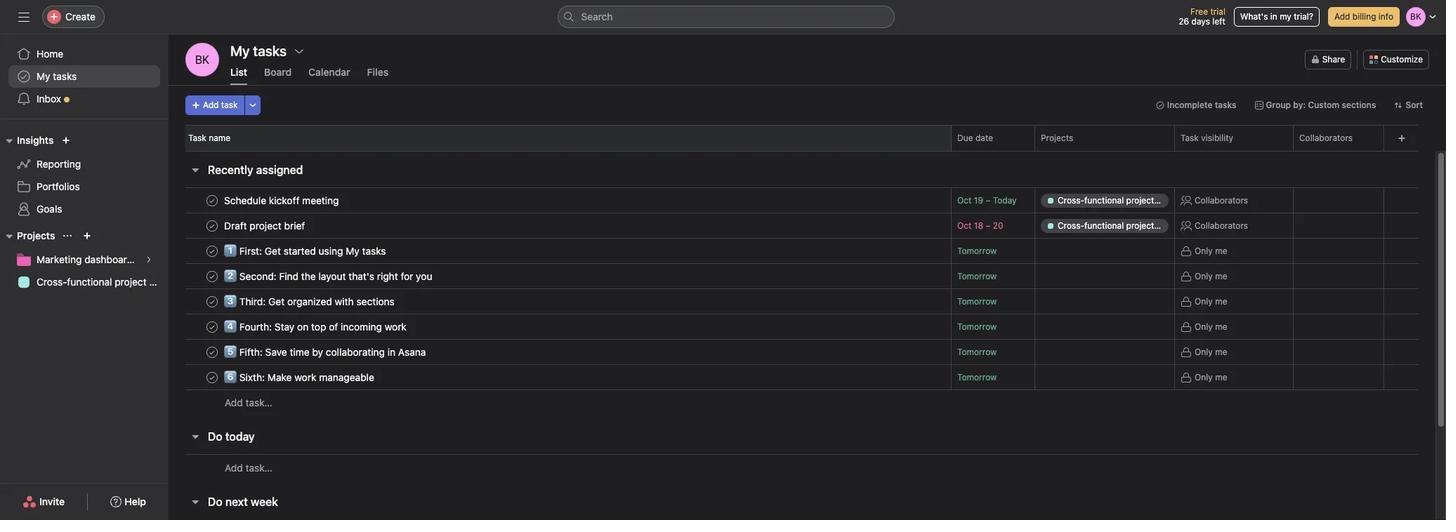 Task type: describe. For each thing, give the bounding box(es) containing it.
info
[[1379, 11, 1394, 22]]

only for linked projects for 1️⃣ first: get started using my tasks cell
[[1195, 246, 1213, 256]]

files link
[[367, 66, 389, 85]]

new project or portfolio image
[[83, 232, 92, 240]]

add billing info button
[[1328, 7, 1400, 27]]

bk
[[195, 53, 210, 66]]

plan
[[149, 276, 168, 288]]

board link
[[264, 66, 292, 85]]

4️⃣ Fourth: Stay on top of incoming work text field
[[221, 320, 411, 334]]

add inside header recently assigned tree grid
[[225, 397, 243, 409]]

oct for oct 18 – 20
[[958, 221, 972, 231]]

global element
[[0, 34, 169, 119]]

linked projects for 2️⃣ second: find the layout that's right for you cell
[[1035, 263, 1175, 289]]

only me for linked projects for 4️⃣ fourth: stay on top of incoming work cell
[[1195, 321, 1228, 332]]

only me for linked projects for 3️⃣ third: get organized with sections cell
[[1195, 296, 1228, 307]]

sort
[[1406, 100, 1423, 110]]

board
[[264, 66, 292, 78]]

task name column header
[[185, 125, 955, 151]]

trial
[[1211, 6, 1226, 17]]

2️⃣ second: find the layout that's right for you cell
[[169, 263, 952, 289]]

functional
[[67, 276, 112, 288]]

me for linked projects for 5️⃣ fifth: save time by collaborating in asana cell in the right bottom of the page
[[1215, 347, 1228, 357]]

reporting link
[[8, 153, 160, 176]]

completed image inside 4️⃣ fourth: stay on top of incoming work cell
[[204, 319, 221, 335]]

reporting
[[37, 158, 81, 170]]

me for linked projects for 3️⃣ third: get organized with sections cell
[[1215, 296, 1228, 307]]

new image
[[62, 136, 71, 145]]

add billing info
[[1335, 11, 1394, 22]]

marketing dashboards link
[[8, 249, 160, 271]]

6️⃣ Sixth: Make work manageable text field
[[221, 371, 379, 385]]

trial?
[[1294, 11, 1314, 22]]

project
[[115, 276, 147, 288]]

hide sidebar image
[[18, 11, 30, 22]]

insights button
[[0, 132, 54, 149]]

add task button
[[185, 96, 244, 115]]

linked projects for 6️⃣ sixth: make work manageable cell
[[1035, 365, 1175, 391]]

next
[[225, 496, 248, 509]]

only for linked projects for 4️⃣ fourth: stay on top of incoming work cell
[[1195, 321, 1213, 332]]

– for 20
[[986, 221, 991, 231]]

add left task
[[203, 100, 219, 110]]

collapse task list for this section image for recently assigned
[[190, 164, 201, 176]]

completed image for 'draft project brief' text box
[[204, 217, 221, 234]]

tomorrow for 1️⃣ first: get started using my tasks cell
[[958, 246, 997, 256]]

completed image for 3️⃣ third: get organized with sections text field
[[204, 293, 221, 310]]

2️⃣ Second: Find the layout that's right for you text field
[[221, 269, 437, 283]]

2 add task… row from the top
[[169, 455, 1436, 481]]

marketing
[[37, 254, 82, 266]]

only for linked projects for 3️⃣ third: get organized with sections cell
[[1195, 296, 1213, 307]]

group
[[1266, 100, 1291, 110]]

linked projects for 3️⃣ third: get organized with sections cell
[[1035, 289, 1175, 315]]

6️⃣ sixth: make work manageable cell
[[169, 365, 952, 391]]

assigned
[[256, 164, 303, 176]]

customize button
[[1364, 50, 1430, 70]]

0 vertical spatial collaborators
[[1300, 133, 1353, 143]]

today
[[993, 195, 1017, 206]]

1 add task… row from the top
[[169, 390, 1436, 416]]

show options, current sort, top image
[[64, 232, 72, 240]]

1️⃣ first: get started using my tasks cell
[[169, 238, 952, 264]]

custom
[[1308, 100, 1340, 110]]

add task… button for 2nd add task… row from the bottom
[[225, 396, 272, 411]]

tomorrow for 5️⃣ fifth: save time by collaborating in asana cell
[[958, 347, 997, 358]]

what's
[[1241, 11, 1268, 22]]

show options image
[[294, 46, 305, 57]]

add task… for 'add task…' button corresponding to first add task… row from the bottom
[[225, 462, 272, 474]]

add task… button for first add task… row from the bottom
[[225, 461, 272, 476]]

completed image for completed option inside the 1️⃣ first: get started using my tasks cell
[[204, 243, 221, 260]]

only for the 'linked projects for 2️⃣ second: find the layout that's right for you' cell
[[1195, 271, 1213, 281]]

search list box
[[557, 6, 895, 28]]

3️⃣ Third: Get organized with sections text field
[[221, 295, 399, 309]]

portfolios
[[37, 181, 80, 192]]

share button
[[1305, 50, 1352, 70]]

calendar link
[[309, 66, 350, 85]]

tomorrow for 2️⃣ second: find the layout that's right for you cell
[[958, 271, 997, 282]]

completed checkbox for the 5️⃣ fifth: save time by collaborating in asana text box
[[204, 344, 221, 361]]

do next week
[[208, 496, 278, 509]]

completed checkbox for 2️⃣ second: find the layout that's right for you text box
[[204, 268, 221, 285]]

dashboards
[[84, 254, 138, 266]]

completed image for completed option inside the 2️⃣ second: find the layout that's right for you cell
[[204, 268, 221, 285]]

in
[[1271, 11, 1278, 22]]

inbox
[[37, 93, 61, 105]]

4️⃣ fourth: stay on top of incoming work cell
[[169, 314, 952, 340]]

free
[[1191, 6, 1208, 17]]

help button
[[101, 490, 155, 515]]

collapse task list for this section image for do today
[[190, 431, 201, 443]]

due date
[[958, 133, 993, 143]]

completed checkbox for "1️⃣ first: get started using my tasks" text field
[[204, 243, 221, 260]]

oct 19 – today
[[958, 195, 1017, 206]]

header recently assigned tree grid
[[169, 187, 1436, 416]]

only for linked projects for 6️⃣ sixth: make work manageable cell
[[1195, 372, 1213, 383]]

goals
[[37, 203, 62, 215]]

task name
[[188, 133, 230, 143]]

by:
[[1294, 100, 1306, 110]]

Draft project brief text field
[[221, 219, 309, 233]]

invite
[[39, 496, 65, 508]]

invite button
[[13, 490, 74, 515]]

my tasks
[[37, 70, 77, 82]]

calendar
[[309, 66, 350, 78]]

see details, marketing dashboards image
[[145, 256, 153, 264]]

completed image for 6️⃣ sixth: make work manageable text box
[[204, 369, 221, 386]]

recently assigned
[[208, 164, 303, 176]]

files
[[367, 66, 389, 78]]

1 horizontal spatial projects
[[1041, 133, 1074, 143]]

help
[[125, 496, 146, 508]]

task… for 'add task…' button in header recently assigned tree grid
[[246, 397, 272, 409]]

5️⃣ fifth: save time by collaborating in asana cell
[[169, 339, 952, 365]]

only me for the 'linked projects for 2️⃣ second: find the layout that's right for you' cell
[[1195, 271, 1228, 281]]

row containing task name
[[169, 125, 1447, 151]]

group by: custom sections
[[1266, 100, 1377, 110]]



Task type: locate. For each thing, give the bounding box(es) containing it.
completed checkbox inside 4️⃣ fourth: stay on top of incoming work cell
[[204, 319, 221, 335]]

add task… down today at the left
[[225, 462, 272, 474]]

completed image inside 5️⃣ fifth: save time by collaborating in asana cell
[[204, 344, 221, 361]]

1 vertical spatial tasks
[[1215, 100, 1237, 110]]

linked projects for 4️⃣ fourth: stay on top of incoming work cell
[[1035, 314, 1175, 340]]

1 tomorrow from the top
[[958, 246, 997, 256]]

add
[[1335, 11, 1351, 22], [203, 100, 219, 110], [225, 397, 243, 409], [225, 462, 243, 474]]

collapse task list for this section image
[[190, 497, 201, 508]]

recently assigned button
[[208, 157, 303, 183]]

1 vertical spatial add task… button
[[225, 461, 272, 476]]

me for linked projects for 6️⃣ sixth: make work manageable cell
[[1215, 372, 1228, 383]]

tomorrow for 4️⃣ fourth: stay on top of incoming work cell at the bottom
[[958, 322, 997, 332]]

5 completed image from the top
[[204, 369, 221, 386]]

0 vertical spatial add task… row
[[169, 390, 1436, 416]]

create button
[[42, 6, 105, 28]]

oct for oct 19 – today
[[958, 195, 972, 206]]

– right 19
[[986, 195, 991, 206]]

1 vertical spatial –
[[986, 221, 991, 231]]

0 horizontal spatial projects
[[17, 230, 55, 242]]

5 only me from the top
[[1195, 347, 1228, 357]]

5 tomorrow from the top
[[958, 347, 997, 358]]

–
[[986, 195, 991, 206], [986, 221, 991, 231]]

completed image for schedule kickoff meeting text field
[[204, 192, 221, 209]]

2 task… from the top
[[246, 462, 272, 474]]

6 tomorrow from the top
[[958, 372, 997, 383]]

1 vertical spatial collapse task list for this section image
[[190, 431, 201, 443]]

2 me from the top
[[1215, 271, 1228, 281]]

date
[[976, 133, 993, 143]]

completed image inside draft project brief cell
[[204, 217, 221, 234]]

2 add task… button from the top
[[225, 461, 272, 476]]

cross-functional project plan link
[[8, 271, 168, 294]]

1 completed image from the top
[[204, 243, 221, 260]]

tomorrow for 6️⃣ sixth: make work manageable cell
[[958, 372, 997, 383]]

customize
[[1381, 54, 1423, 65]]

completed checkbox right see details, marketing dashboards icon
[[204, 243, 221, 260]]

4 completed image from the top
[[204, 344, 221, 361]]

my tasks
[[230, 43, 287, 59]]

today
[[225, 431, 255, 443]]

more actions image
[[248, 101, 257, 110]]

do today
[[208, 431, 255, 443]]

linked projects for 1️⃣ first: get started using my tasks cell
[[1035, 238, 1175, 264]]

1 horizontal spatial task
[[1181, 133, 1199, 143]]

oct left 19
[[958, 195, 972, 206]]

0 vertical spatial add task…
[[225, 397, 272, 409]]

incomplete
[[1167, 100, 1213, 110]]

me for linked projects for 1️⃣ first: get started using my tasks cell
[[1215, 246, 1228, 256]]

4 tomorrow from the top
[[958, 322, 997, 332]]

my
[[37, 70, 50, 82]]

tasks right my
[[53, 70, 77, 82]]

completed image inside schedule kickoff meeting cell
[[204, 192, 221, 209]]

0 vertical spatial –
[[986, 195, 991, 206]]

2 do from the top
[[208, 496, 223, 509]]

do today button
[[208, 424, 255, 450]]

draft project brief cell
[[169, 213, 952, 239]]

completed checkbox inside schedule kickoff meeting cell
[[204, 192, 221, 209]]

0 vertical spatial task…
[[246, 397, 272, 409]]

tasks up visibility
[[1215, 100, 1237, 110]]

1 completed checkbox from the top
[[204, 217, 221, 234]]

3 completed image from the top
[[204, 319, 221, 335]]

collapse task list for this section image left do today "button"
[[190, 431, 201, 443]]

0 vertical spatial do
[[208, 431, 223, 443]]

tomorrow for '3️⃣ third: get organized with sections' cell
[[958, 296, 997, 307]]

26
[[1179, 16, 1190, 27]]

completed checkbox for 'draft project brief' text box
[[204, 217, 221, 234]]

1 collapse task list for this section image from the top
[[190, 164, 201, 176]]

portfolios link
[[8, 176, 160, 198]]

6 only from the top
[[1195, 372, 1213, 383]]

3 completed checkbox from the top
[[204, 268, 221, 285]]

add task… row
[[169, 390, 1436, 416], [169, 455, 1436, 481]]

only me for linked projects for 6️⃣ sixth: make work manageable cell
[[1195, 372, 1228, 383]]

my tasks link
[[8, 65, 160, 88]]

collaborators for today
[[1195, 195, 1248, 205]]

tomorrow
[[958, 246, 997, 256], [958, 271, 997, 282], [958, 296, 997, 307], [958, 322, 997, 332], [958, 347, 997, 358], [958, 372, 997, 383]]

incomplete tasks button
[[1150, 96, 1243, 115]]

collapse task list for this section image
[[190, 164, 201, 176], [190, 431, 201, 443]]

1 do from the top
[[208, 431, 223, 443]]

2 vertical spatial collaborators
[[1195, 220, 1248, 231]]

list
[[230, 66, 247, 78]]

3 me from the top
[[1215, 296, 1228, 307]]

2 completed checkbox from the top
[[204, 293, 221, 310]]

days
[[1192, 16, 1210, 27]]

week
[[251, 496, 278, 509]]

task… for 'add task…' button corresponding to first add task… row from the bottom
[[246, 462, 272, 474]]

1 vertical spatial projects
[[17, 230, 55, 242]]

1 task from the left
[[188, 133, 206, 143]]

me for the 'linked projects for 2️⃣ second: find the layout that's right for you' cell
[[1215, 271, 1228, 281]]

3 completed image from the top
[[204, 293, 221, 310]]

completed checkbox for schedule kickoff meeting text field
[[204, 192, 221, 209]]

19
[[974, 195, 984, 206]]

3 only me from the top
[[1195, 296, 1228, 307]]

tasks inside dropdown button
[[1215, 100, 1237, 110]]

completed image
[[204, 192, 221, 209], [204, 217, 221, 234], [204, 293, 221, 310], [204, 344, 221, 361], [204, 369, 221, 386]]

free trial 26 days left
[[1179, 6, 1226, 27]]

collaborators for 20
[[1195, 220, 1248, 231]]

task
[[221, 100, 238, 110]]

group by: custom sections button
[[1249, 96, 1383, 115]]

insights
[[17, 134, 54, 146]]

do for do today
[[208, 431, 223, 443]]

2 add task… from the top
[[225, 462, 272, 474]]

task… up the "week"
[[246, 462, 272, 474]]

2 tomorrow from the top
[[958, 271, 997, 282]]

home link
[[8, 43, 160, 65]]

completed image
[[204, 243, 221, 260], [204, 268, 221, 285], [204, 319, 221, 335]]

what's in my trial? button
[[1234, 7, 1320, 27]]

1 – from the top
[[986, 195, 991, 206]]

20
[[993, 221, 1004, 231]]

completed checkbox inside '3️⃣ third: get organized with sections' cell
[[204, 293, 221, 310]]

me for linked projects for 4️⃣ fourth: stay on top of incoming work cell
[[1215, 321, 1228, 332]]

list link
[[230, 66, 247, 85]]

5️⃣ Fifth: Save time by collaborating in Asana text field
[[221, 345, 430, 359]]

visibility
[[1201, 133, 1234, 143]]

sort button
[[1389, 96, 1430, 115]]

do left today at the left
[[208, 431, 223, 443]]

inbox link
[[8, 88, 160, 110]]

only me for linked projects for 5️⃣ fifth: save time by collaborating in asana cell in the right bottom of the page
[[1195, 347, 1228, 357]]

completed checkbox inside 1️⃣ first: get started using my tasks cell
[[204, 243, 221, 260]]

do inside "button"
[[208, 431, 223, 443]]

me
[[1215, 246, 1228, 256], [1215, 271, 1228, 281], [1215, 296, 1228, 307], [1215, 321, 1228, 332], [1215, 347, 1228, 357], [1215, 372, 1228, 383]]

completed checkbox inside 2️⃣ second: find the layout that's right for you cell
[[204, 268, 221, 285]]

4 me from the top
[[1215, 321, 1228, 332]]

0 vertical spatial collapse task list for this section image
[[190, 164, 201, 176]]

completed checkbox for 4️⃣ fourth: stay on top of incoming work text field
[[204, 319, 221, 335]]

collapse task list for this section image down task name
[[190, 164, 201, 176]]

do next week button
[[208, 490, 278, 515]]

1 vertical spatial add task…
[[225, 462, 272, 474]]

completed checkbox inside draft project brief cell
[[204, 217, 221, 234]]

1 me from the top
[[1215, 246, 1228, 256]]

oct
[[958, 195, 972, 206], [958, 221, 972, 231]]

1 vertical spatial add task… row
[[169, 455, 1436, 481]]

task left name
[[188, 133, 206, 143]]

3 completed checkbox from the top
[[204, 319, 221, 335]]

completed checkbox inside 6️⃣ sixth: make work manageable cell
[[204, 369, 221, 386]]

completed image inside '3️⃣ third: get organized with sections' cell
[[204, 293, 221, 310]]

4 completed checkbox from the top
[[204, 344, 221, 361]]

add field image
[[1398, 134, 1406, 143]]

4 only me from the top
[[1195, 321, 1228, 332]]

18
[[974, 221, 984, 231]]

add left billing
[[1335, 11, 1351, 22]]

2 completed checkbox from the top
[[204, 243, 221, 260]]

only for linked projects for 5️⃣ fifth: save time by collaborating in asana cell in the right bottom of the page
[[1195, 347, 1213, 357]]

what's in my trial?
[[1241, 11, 1314, 22]]

1 oct from the top
[[958, 195, 972, 206]]

1 completed image from the top
[[204, 192, 221, 209]]

goals link
[[8, 198, 160, 221]]

projects
[[1041, 133, 1074, 143], [17, 230, 55, 242]]

6 only me from the top
[[1195, 372, 1228, 383]]

0 horizontal spatial task
[[188, 133, 206, 143]]

– right 18
[[986, 221, 991, 231]]

5 me from the top
[[1215, 347, 1228, 357]]

add task…
[[225, 397, 272, 409], [225, 462, 272, 474]]

task… inside header recently assigned tree grid
[[246, 397, 272, 409]]

tasks inside 'link'
[[53, 70, 77, 82]]

search button
[[557, 6, 895, 28]]

add task… inside header recently assigned tree grid
[[225, 397, 272, 409]]

projects element
[[0, 223, 169, 296]]

6 me from the top
[[1215, 372, 1228, 383]]

0 vertical spatial add task… button
[[225, 396, 272, 411]]

bk button
[[185, 43, 219, 77]]

completed checkbox up do today
[[204, 369, 221, 386]]

0 vertical spatial oct
[[958, 195, 972, 206]]

name
[[209, 133, 230, 143]]

cross-functional project plan
[[37, 276, 168, 288]]

1 completed checkbox from the top
[[204, 192, 221, 209]]

task…
[[246, 397, 272, 409], [246, 462, 272, 474]]

add task… button down today at the left
[[225, 461, 272, 476]]

1 vertical spatial completed image
[[204, 268, 221, 285]]

add down do today "button"
[[225, 462, 243, 474]]

2 only me from the top
[[1195, 271, 1228, 281]]

3 tomorrow from the top
[[958, 296, 997, 307]]

billing
[[1353, 11, 1377, 22]]

task inside column header
[[188, 133, 206, 143]]

completed checkbox right plan
[[204, 268, 221, 285]]

only me for linked projects for 1️⃣ first: get started using my tasks cell
[[1195, 246, 1228, 256]]

task visibility
[[1181, 133, 1234, 143]]

projects inside projects dropdown button
[[17, 230, 55, 242]]

2 – from the top
[[986, 221, 991, 231]]

task for task name
[[188, 133, 206, 143]]

2 completed image from the top
[[204, 268, 221, 285]]

4 only from the top
[[1195, 321, 1213, 332]]

add task… up today at the left
[[225, 397, 272, 409]]

only
[[1195, 246, 1213, 256], [1195, 271, 1213, 281], [1195, 296, 1213, 307], [1195, 321, 1213, 332], [1195, 347, 1213, 357], [1195, 372, 1213, 383]]

1 only from the top
[[1195, 246, 1213, 256]]

create
[[65, 11, 96, 22]]

add task… button inside header recently assigned tree grid
[[225, 396, 272, 411]]

completed checkbox inside 5️⃣ fifth: save time by collaborating in asana cell
[[204, 344, 221, 361]]

search
[[581, 11, 613, 22]]

share
[[1323, 54, 1346, 65]]

0 vertical spatial tasks
[[53, 70, 77, 82]]

linked projects for 5️⃣ fifth: save time by collaborating in asana cell
[[1035, 339, 1175, 365]]

completed image inside 2️⃣ second: find the layout that's right for you cell
[[204, 268, 221, 285]]

1 task… from the top
[[246, 397, 272, 409]]

oct left 18
[[958, 221, 972, 231]]

do inside button
[[208, 496, 223, 509]]

completed image inside 6️⃣ sixth: make work manageable cell
[[204, 369, 221, 386]]

tasks for my tasks
[[53, 70, 77, 82]]

projects button
[[0, 228, 55, 244]]

1 vertical spatial oct
[[958, 221, 972, 231]]

left
[[1213, 16, 1226, 27]]

2 collapse task list for this section image from the top
[[190, 431, 201, 443]]

0 vertical spatial completed image
[[204, 243, 221, 260]]

completed image inside 1️⃣ first: get started using my tasks cell
[[204, 243, 221, 260]]

add task
[[203, 100, 238, 110]]

Completed checkbox
[[204, 192, 221, 209], [204, 243, 221, 260], [204, 268, 221, 285], [204, 369, 221, 386]]

completed checkbox down recently on the left top of the page
[[204, 192, 221, 209]]

due
[[958, 133, 973, 143]]

1 add task… from the top
[[225, 397, 272, 409]]

my
[[1280, 11, 1292, 22]]

row
[[169, 125, 1447, 151], [185, 150, 1419, 152], [169, 187, 1436, 215], [169, 212, 1436, 240], [169, 237, 1436, 265], [169, 262, 1436, 290], [169, 288, 1436, 316], [169, 313, 1436, 341], [169, 338, 1436, 366], [169, 364, 1436, 392]]

oct 18 – 20
[[958, 221, 1004, 231]]

1 horizontal spatial tasks
[[1215, 100, 1237, 110]]

4 completed checkbox from the top
[[204, 369, 221, 386]]

2 task from the left
[[1181, 133, 1199, 143]]

marketing dashboards
[[37, 254, 138, 266]]

2 only from the top
[[1195, 271, 1213, 281]]

do right collapse task list for this section image
[[208, 496, 223, 509]]

incomplete tasks
[[1167, 100, 1237, 110]]

recently
[[208, 164, 253, 176]]

1 add task… button from the top
[[225, 396, 272, 411]]

Completed checkbox
[[204, 217, 221, 234], [204, 293, 221, 310], [204, 319, 221, 335], [204, 344, 221, 361]]

2 oct from the top
[[958, 221, 972, 231]]

add up do today
[[225, 397, 243, 409]]

– for today
[[986, 195, 991, 206]]

schedule kickoff meeting cell
[[169, 188, 952, 214]]

collaborators
[[1300, 133, 1353, 143], [1195, 195, 1248, 205], [1195, 220, 1248, 231]]

1️⃣ First: Get started using My tasks text field
[[221, 244, 390, 258]]

3️⃣ third: get organized with sections cell
[[169, 289, 952, 315]]

add task… button
[[225, 396, 272, 411], [225, 461, 272, 476]]

tasks for incomplete tasks
[[1215, 100, 1237, 110]]

3 only from the top
[[1195, 296, 1213, 307]]

2 completed image from the top
[[204, 217, 221, 234]]

0 horizontal spatial tasks
[[53, 70, 77, 82]]

task left visibility
[[1181, 133, 1199, 143]]

cross-
[[37, 276, 67, 288]]

add task… button up today at the left
[[225, 396, 272, 411]]

0 vertical spatial projects
[[1041, 133, 1074, 143]]

sections
[[1342, 100, 1377, 110]]

completed checkbox for 6️⃣ sixth: make work manageable text box
[[204, 369, 221, 386]]

1 only me from the top
[[1195, 246, 1228, 256]]

task for task visibility
[[1181, 133, 1199, 143]]

insights element
[[0, 128, 169, 223]]

1 vertical spatial do
[[208, 496, 223, 509]]

completed checkbox for 3️⃣ third: get organized with sections text field
[[204, 293, 221, 310]]

do for do next week
[[208, 496, 223, 509]]

Schedule kickoff meeting text field
[[221, 194, 343, 208]]

completed image for the 5️⃣ fifth: save time by collaborating in asana text box
[[204, 344, 221, 361]]

2 vertical spatial completed image
[[204, 319, 221, 335]]

1 vertical spatial task…
[[246, 462, 272, 474]]

task… up today at the left
[[246, 397, 272, 409]]

1 vertical spatial collaborators
[[1195, 195, 1248, 205]]

home
[[37, 48, 63, 60]]

5 only from the top
[[1195, 347, 1213, 357]]

add task… for 'add task…' button in header recently assigned tree grid
[[225, 397, 272, 409]]



Task type: vqa. For each thing, say whether or not it's contained in the screenshot.
the Task
yes



